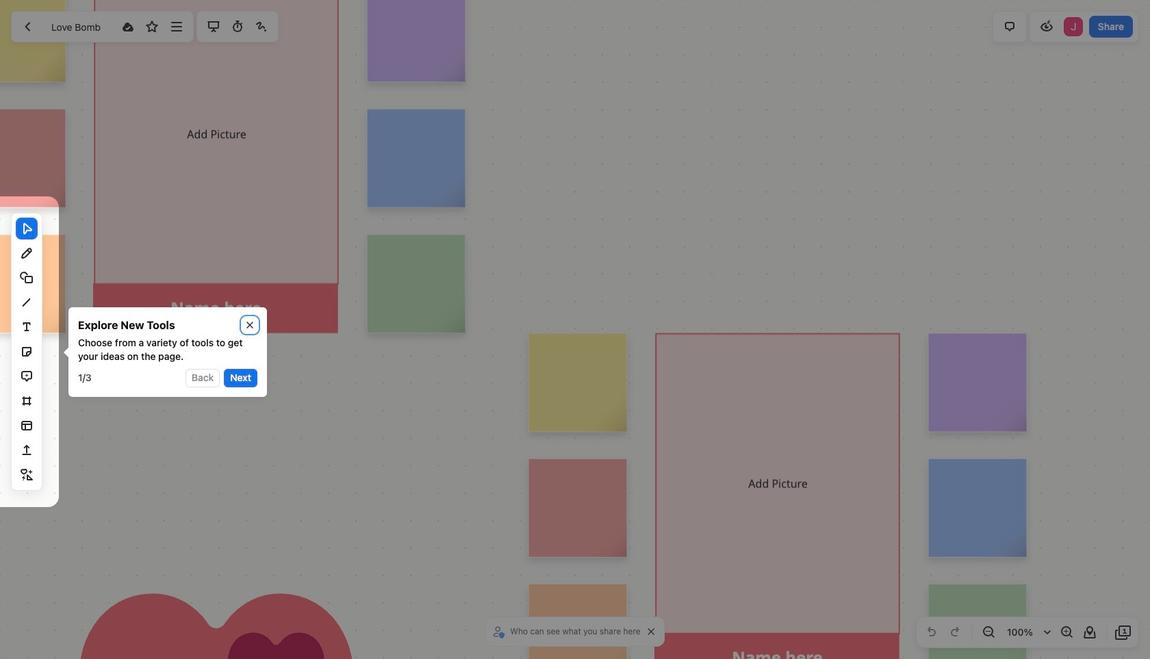 Task type: locate. For each thing, give the bounding box(es) containing it.
0 vertical spatial close image
[[247, 322, 253, 329]]

list item
[[1063, 16, 1085, 38]]

laser image
[[253, 18, 270, 35]]

tooltip
[[59, 308, 267, 397]]

list
[[1063, 16, 1085, 38]]

Document name text field
[[41, 16, 115, 38]]

dashboard image
[[20, 18, 36, 35]]

zoom in image
[[1059, 625, 1076, 641]]

star this whiteboard image
[[144, 18, 161, 35]]

1 horizontal spatial close image
[[649, 629, 655, 636]]

1 vertical spatial close image
[[649, 629, 655, 636]]

0 horizontal spatial close image
[[247, 322, 253, 329]]

close image
[[247, 322, 253, 329], [649, 629, 655, 636]]

explore new tools element
[[78, 317, 175, 334]]

comment panel image
[[1002, 18, 1019, 35]]



Task type: vqa. For each thing, say whether or not it's contained in the screenshot.
Personal Menu menu
no



Task type: describe. For each thing, give the bounding box(es) containing it.
presentation image
[[205, 18, 222, 35]]

more options image
[[168, 18, 185, 35]]

zoom out image
[[981, 625, 997, 641]]

choose from a variety of tools to get your ideas on the page. element
[[78, 336, 258, 364]]

pages image
[[1116, 625, 1132, 641]]

timer image
[[229, 18, 246, 35]]



